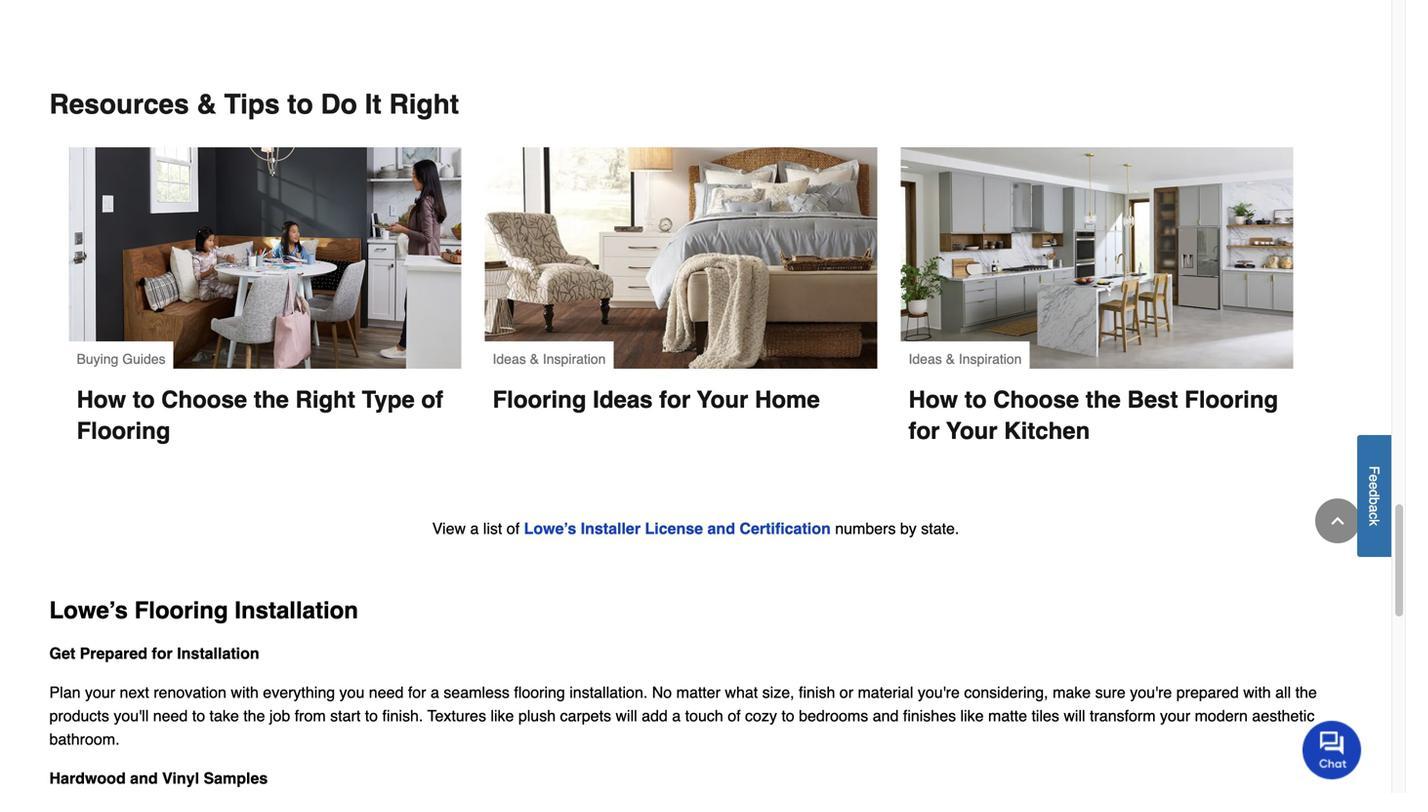 Task type: locate. For each thing, give the bounding box(es) containing it.
of inside how to choose the right type of flooring
[[421, 386, 443, 413]]

your left kitchen
[[946, 418, 998, 445]]

best
[[1127, 386, 1178, 413]]

2 vertical spatial and
[[130, 770, 158, 788]]

0 horizontal spatial lowe's
[[49, 597, 128, 624]]

1 horizontal spatial of
[[507, 520, 520, 538]]

1 with from the left
[[231, 684, 259, 702]]

2 horizontal spatial &
[[946, 351, 955, 367]]

inspiration
[[543, 351, 606, 367], [959, 351, 1022, 367]]

ideas & inspiration for flooring
[[493, 351, 606, 367]]

right left "type"
[[295, 386, 355, 413]]

choose down guides at the left top of page
[[161, 386, 247, 413]]

a up the k
[[1367, 505, 1382, 513]]

0 horizontal spatial choose
[[161, 386, 247, 413]]

lowe's flooring installation
[[49, 597, 358, 624]]

prepared
[[80, 645, 147, 663]]

you're up finishes
[[918, 684, 960, 702]]

choose for flooring
[[161, 386, 247, 413]]

1 like from the left
[[491, 707, 514, 725]]

how to choose the right type of flooring
[[77, 386, 450, 445]]

certification
[[740, 520, 831, 538]]

choose inside how to choose the right type of flooring
[[161, 386, 247, 413]]

of right "type"
[[421, 386, 443, 413]]

1 how from the left
[[77, 386, 126, 413]]

and
[[708, 520, 735, 538], [873, 707, 899, 725], [130, 770, 158, 788]]

and down material
[[873, 707, 899, 725]]

finish
[[799, 684, 835, 702]]

hardwood
[[49, 770, 126, 788]]

samples
[[204, 770, 268, 788]]

a
[[1367, 505, 1382, 513], [470, 520, 479, 538], [431, 684, 439, 702], [672, 707, 681, 725]]

buying
[[77, 351, 118, 367]]

right right it
[[389, 89, 459, 120]]

2 you're from the left
[[1130, 684, 1172, 702]]

0 horizontal spatial ideas & inspiration
[[493, 351, 606, 367]]

e up b
[[1367, 482, 1382, 490]]

1 horizontal spatial how
[[909, 386, 958, 413]]

0 vertical spatial lowe's
[[524, 520, 576, 538]]

add
[[642, 707, 668, 725]]

for
[[659, 386, 691, 413], [909, 418, 940, 445], [152, 645, 173, 663], [408, 684, 426, 702]]

0 horizontal spatial your
[[697, 386, 748, 413]]

1 horizontal spatial your
[[946, 418, 998, 445]]

buying guides
[[77, 351, 166, 367]]

carpets
[[560, 707, 611, 725]]

ideas for flooring ideas for your home
[[493, 351, 526, 367]]

cozy
[[745, 707, 777, 725]]

tips
[[224, 89, 280, 120]]

1 vertical spatial installation
[[177, 645, 259, 663]]

installation up everything
[[235, 597, 358, 624]]

job
[[269, 707, 290, 725]]

like left the plush
[[491, 707, 514, 725]]

0 vertical spatial right
[[389, 89, 459, 120]]

ideas & inspiration
[[493, 351, 606, 367], [909, 351, 1022, 367]]

1 choose from the left
[[161, 386, 247, 413]]

lowe's installer license and certification link
[[524, 520, 831, 538]]

installation
[[235, 597, 358, 624], [177, 645, 259, 663]]

how inside how to choose the best flooring for your kitchen
[[909, 386, 958, 413]]

lowe's up prepared
[[49, 597, 128, 624]]

will down the make
[[1064, 707, 1086, 725]]

installation down lowe's flooring installation
[[177, 645, 259, 663]]

of inside plan your next renovation with everything you need for a seamless flooring installation. no matter what size, finish or material you're considering, make sure you're prepared with all the products you'll need to take the job from start to finish. textures like plush carpets will add a touch of cozy to bedrooms and finishes like matte tiles will transform your modern aesthetic bathroom.
[[728, 707, 741, 725]]

it
[[365, 89, 382, 120]]

textures
[[427, 707, 486, 725]]

inspiration up kitchen
[[959, 351, 1022, 367]]

transform
[[1090, 707, 1156, 725]]

e up 'd'
[[1367, 475, 1382, 482]]

how inside how to choose the right type of flooring
[[77, 386, 126, 413]]

1 horizontal spatial your
[[1160, 707, 1191, 725]]

2 vertical spatial of
[[728, 707, 741, 725]]

finish.
[[382, 707, 423, 725]]

next
[[120, 684, 149, 702]]

like
[[491, 707, 514, 725], [960, 707, 984, 725]]

plush
[[518, 707, 556, 725]]

2 ideas & inspiration from the left
[[909, 351, 1022, 367]]

with left "all"
[[1243, 684, 1271, 702]]

how
[[77, 386, 126, 413], [909, 386, 958, 413]]

get
[[49, 645, 75, 663]]

a inside button
[[1367, 505, 1382, 513]]

0 vertical spatial of
[[421, 386, 443, 413]]

ideas & inspiration for how
[[909, 351, 1022, 367]]

1 horizontal spatial with
[[1243, 684, 1271, 702]]

by
[[900, 520, 917, 538]]

of right list
[[507, 520, 520, 538]]

how to choose the best flooring for your kitchen
[[909, 386, 1285, 445]]

1 ideas & inspiration from the left
[[493, 351, 606, 367]]

right inside how to choose the right type of flooring
[[295, 386, 355, 413]]

lowe's
[[524, 520, 576, 538], [49, 597, 128, 624]]

c
[[1367, 513, 1382, 520]]

0 vertical spatial your
[[85, 684, 115, 702]]

0 horizontal spatial inspiration
[[543, 351, 606, 367]]

of down what
[[728, 707, 741, 725]]

1 will from the left
[[616, 707, 637, 725]]

choose up kitchen
[[993, 386, 1079, 413]]

like left matte
[[960, 707, 984, 725]]

&
[[197, 89, 216, 120], [530, 351, 539, 367], [946, 351, 955, 367]]

1 vertical spatial lowe's
[[49, 597, 128, 624]]

1 horizontal spatial need
[[369, 684, 404, 702]]

products
[[49, 707, 109, 725]]

your left home
[[697, 386, 748, 413]]

1 horizontal spatial choose
[[993, 386, 1079, 413]]

list
[[483, 520, 502, 538]]

2 horizontal spatial ideas
[[909, 351, 942, 367]]

f
[[1367, 466, 1382, 475]]

0 horizontal spatial your
[[85, 684, 115, 702]]

will
[[616, 707, 637, 725], [1064, 707, 1086, 725]]

0 horizontal spatial will
[[616, 707, 637, 725]]

to
[[287, 89, 313, 120], [133, 386, 155, 413], [965, 386, 987, 413], [192, 707, 205, 725], [365, 707, 378, 725], [782, 707, 795, 725]]

1 vertical spatial need
[[153, 707, 188, 725]]

a up textures
[[431, 684, 439, 702]]

your
[[85, 684, 115, 702], [1160, 707, 1191, 725]]

0 vertical spatial and
[[708, 520, 735, 538]]

0 horizontal spatial with
[[231, 684, 259, 702]]

cement floors are a durable surface for floors in a kitchen. image
[[901, 147, 1293, 369]]

flooring
[[493, 386, 586, 413], [1185, 386, 1278, 413], [77, 418, 170, 445], [134, 597, 228, 624]]

0 horizontal spatial like
[[491, 707, 514, 725]]

1 horizontal spatial inspiration
[[959, 351, 1022, 367]]

2 choose from the left
[[993, 386, 1079, 413]]

1 vertical spatial right
[[295, 386, 355, 413]]

1 inspiration from the left
[[543, 351, 606, 367]]

choose inside how to choose the best flooring for your kitchen
[[993, 386, 1079, 413]]

need up finish.
[[369, 684, 404, 702]]

2 how from the left
[[909, 386, 958, 413]]

e
[[1367, 475, 1382, 482], [1367, 482, 1382, 490]]

home
[[755, 386, 820, 413]]

what
[[725, 684, 758, 702]]

your
[[697, 386, 748, 413], [946, 418, 998, 445]]

1 horizontal spatial you're
[[1130, 684, 1172, 702]]

1 horizontal spatial right
[[389, 89, 459, 120]]

with
[[231, 684, 259, 702], [1243, 684, 1271, 702]]

1 horizontal spatial will
[[1064, 707, 1086, 725]]

0 horizontal spatial how
[[77, 386, 126, 413]]

0 vertical spatial installation
[[235, 597, 358, 624]]

your up products at the left bottom
[[85, 684, 115, 702]]

will left add
[[616, 707, 637, 725]]

lowe's right list
[[524, 520, 576, 538]]

need
[[369, 684, 404, 702], [153, 707, 188, 725]]

your down prepared
[[1160, 707, 1191, 725]]

your inside how to choose the best flooring for your kitchen
[[946, 418, 998, 445]]

and right license
[[708, 520, 735, 538]]

2 horizontal spatial of
[[728, 707, 741, 725]]

0 horizontal spatial right
[[295, 386, 355, 413]]

ideas
[[493, 351, 526, 367], [909, 351, 942, 367], [593, 386, 653, 413]]

or
[[840, 684, 854, 702]]

2 horizontal spatial and
[[873, 707, 899, 725]]

with up take
[[231, 684, 259, 702]]

inspiration for ideas
[[543, 351, 606, 367]]

right
[[389, 89, 459, 120], [295, 386, 355, 413]]

flooring inside how to choose the right type of flooring
[[77, 418, 170, 445]]

0 horizontal spatial ideas
[[493, 351, 526, 367]]

1 horizontal spatial like
[[960, 707, 984, 725]]

you're
[[918, 684, 960, 702], [1130, 684, 1172, 702]]

need down renovation on the bottom left of page
[[153, 707, 188, 725]]

the
[[254, 386, 289, 413], [1086, 386, 1121, 413], [1295, 684, 1317, 702], [243, 707, 265, 725]]

flooring ideas for your home
[[493, 386, 820, 413]]

0 horizontal spatial you're
[[918, 684, 960, 702]]

1 horizontal spatial ideas & inspiration
[[909, 351, 1022, 367]]

0 vertical spatial your
[[697, 386, 748, 413]]

to inside how to choose the best flooring for your kitchen
[[965, 386, 987, 413]]

2 like from the left
[[960, 707, 984, 725]]

how for flooring
[[77, 386, 126, 413]]

1 horizontal spatial &
[[530, 351, 539, 367]]

you're up transform
[[1130, 684, 1172, 702]]

f e e d b a c k
[[1367, 466, 1382, 526]]

0 horizontal spatial &
[[197, 89, 216, 120]]

a left list
[[470, 520, 479, 538]]

inspiration up flooring ideas for your home
[[543, 351, 606, 367]]

0 horizontal spatial of
[[421, 386, 443, 413]]

2 inspiration from the left
[[959, 351, 1022, 367]]

1 vertical spatial your
[[946, 418, 998, 445]]

0 horizontal spatial and
[[130, 770, 158, 788]]

1 vertical spatial of
[[507, 520, 520, 538]]

and left vinyl
[[130, 770, 158, 788]]

1 horizontal spatial ideas
[[593, 386, 653, 413]]

a right add
[[672, 707, 681, 725]]

2 e from the top
[[1367, 482, 1382, 490]]

1 vertical spatial and
[[873, 707, 899, 725]]

b
[[1367, 498, 1382, 505]]

1 horizontal spatial lowe's
[[524, 520, 576, 538]]



Task type: vqa. For each thing, say whether or not it's contained in the screenshot.
the Certification on the right
yes



Task type: describe. For each thing, give the bounding box(es) containing it.
installer
[[581, 520, 641, 538]]

everything
[[263, 684, 335, 702]]

scroll to top element
[[1315, 499, 1360, 544]]

two girls sitting sitting at a kitchen table being served food by their mother. image
[[69, 147, 461, 369]]

the inside how to choose the right type of flooring
[[254, 386, 289, 413]]

all
[[1276, 684, 1291, 702]]

installation.
[[570, 684, 648, 702]]

get prepared for installation
[[49, 645, 259, 663]]

aesthetic
[[1252, 707, 1315, 725]]

and inside plan your next renovation with everything you need for a seamless flooring installation. no matter what size, finish or material you're considering, make sure you're prepared with all the products you'll need to take the job from start to finish. textures like plush carpets will add a touch of cozy to bedrooms and finishes like matte tiles will transform your modern aesthetic bathroom.
[[873, 707, 899, 725]]

state.
[[921, 520, 959, 538]]

take
[[210, 707, 239, 725]]

touch
[[685, 707, 723, 725]]

kitchen
[[1004, 418, 1090, 445]]

the inside how to choose the best flooring for your kitchen
[[1086, 386, 1121, 413]]

license
[[645, 520, 703, 538]]

start
[[330, 707, 361, 725]]

hardwood and vinyl samples
[[49, 770, 268, 788]]

1 you're from the left
[[918, 684, 960, 702]]

tiles
[[1032, 707, 1059, 725]]

bedrooms
[[799, 707, 868, 725]]

type
[[362, 386, 415, 413]]

for inside plan your next renovation with everything you need for a seamless flooring installation. no matter what size, finish or material you're considering, make sure you're prepared with all the products you'll need to take the job from start to finish. textures like plush carpets will add a touch of cozy to bedrooms and finishes like matte tiles will transform your modern aesthetic bathroom.
[[408, 684, 426, 702]]

& for flooring
[[530, 351, 539, 367]]

vinyl
[[162, 770, 199, 788]]

matter
[[676, 684, 721, 702]]

make
[[1053, 684, 1091, 702]]

0 vertical spatial need
[[369, 684, 404, 702]]

d
[[1367, 490, 1382, 498]]

finishes
[[903, 707, 956, 725]]

dark engineered flooring in a bedroom with camel brown bed, furniture and light gray comforter. image
[[485, 147, 877, 369]]

chevron up image
[[1328, 512, 1348, 531]]

from
[[295, 707, 326, 725]]

you
[[339, 684, 365, 702]]

& for how
[[946, 351, 955, 367]]

1 horizontal spatial and
[[708, 520, 735, 538]]

numbers
[[835, 520, 896, 538]]

k
[[1367, 520, 1382, 526]]

you'll
[[114, 707, 149, 725]]

chat invite button image
[[1303, 721, 1362, 780]]

sure
[[1095, 684, 1126, 702]]

inspiration for to
[[959, 351, 1022, 367]]

1 e from the top
[[1367, 475, 1382, 482]]

flooring
[[514, 684, 565, 702]]

size,
[[762, 684, 794, 702]]

considering,
[[964, 684, 1048, 702]]

do
[[321, 89, 357, 120]]

material
[[858, 684, 913, 702]]

modern
[[1195, 707, 1248, 725]]

no
[[652, 684, 672, 702]]

plan
[[49, 684, 81, 702]]

to inside how to choose the right type of flooring
[[133, 386, 155, 413]]

2 will from the left
[[1064, 707, 1086, 725]]

ideas for how to choose the best flooring for your kitchen
[[909, 351, 942, 367]]

bathroom.
[[49, 731, 120, 749]]

resources
[[49, 89, 189, 120]]

0 horizontal spatial need
[[153, 707, 188, 725]]

guides
[[122, 351, 166, 367]]

2 with from the left
[[1243, 684, 1271, 702]]

seamless
[[444, 684, 510, 702]]

f e e d b a c k button
[[1357, 435, 1392, 557]]

renovation
[[154, 684, 227, 702]]

flooring inside how to choose the best flooring for your kitchen
[[1185, 386, 1278, 413]]

view
[[432, 520, 466, 538]]

matte
[[988, 707, 1027, 725]]

prepared
[[1177, 684, 1239, 702]]

choose for your
[[993, 386, 1079, 413]]

1 vertical spatial your
[[1160, 707, 1191, 725]]

plan your next renovation with everything you need for a seamless flooring installation. no matter what size, finish or material you're considering, make sure you're prepared with all the products you'll need to take the job from start to finish. textures like plush carpets will add a touch of cozy to bedrooms and finishes like matte tiles will transform your modern aesthetic bathroom.
[[49, 684, 1317, 749]]

view a list of lowe's installer license and certification numbers by state.
[[432, 520, 959, 538]]

resources & tips to do it right
[[49, 89, 459, 120]]

for inside how to choose the best flooring for your kitchen
[[909, 418, 940, 445]]

how for your
[[909, 386, 958, 413]]



